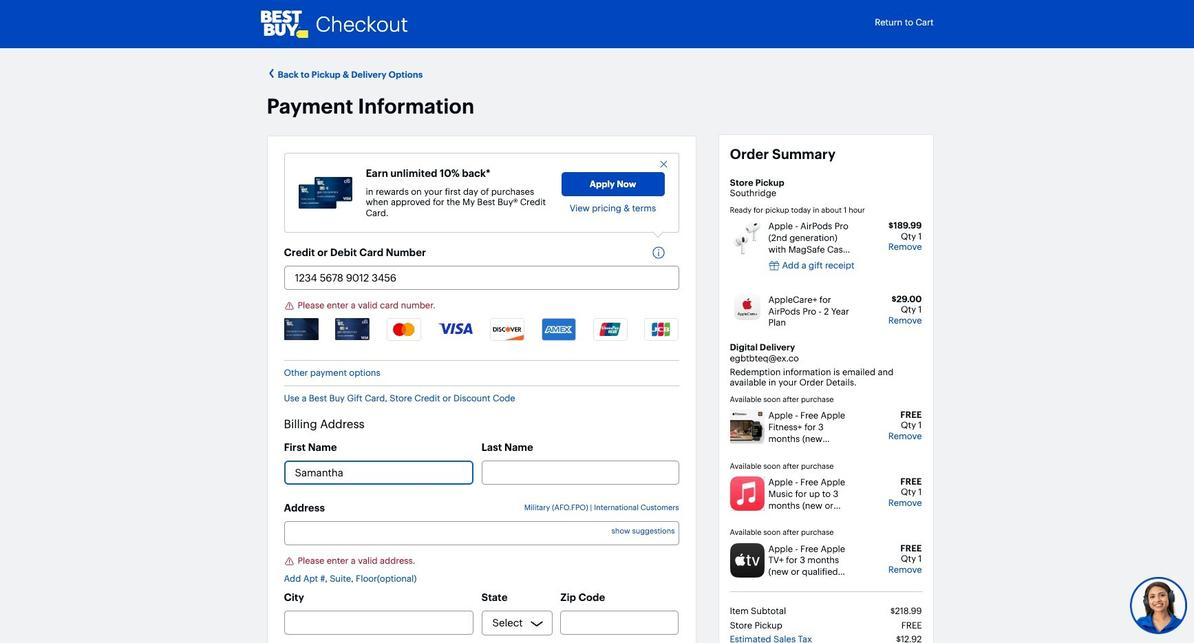 Task type: locate. For each thing, give the bounding box(es) containing it.
jcb image
[[645, 318, 679, 341]]

best buy help human beacon image
[[1130, 576, 1188, 635]]

1 horizontal spatial my best buy card image
[[336, 318, 370, 340]]

my best buy card image
[[284, 318, 318, 340], [336, 318, 370, 340]]

0 horizontal spatial my best buy card image
[[284, 318, 318, 340]]

my best buy card image down error image
[[284, 318, 318, 340]]

None text field
[[284, 266, 679, 290], [482, 461, 679, 485], [284, 611, 474, 635], [561, 611, 679, 635], [284, 266, 679, 290], [482, 461, 679, 485], [284, 611, 474, 635], [561, 611, 679, 635]]

1 my best buy card image from the left
[[284, 318, 318, 340]]

2 my best buy card image from the left
[[336, 318, 370, 340]]

None field
[[284, 522, 679, 546]]

my best buy card image left 'mastercard' image
[[336, 318, 370, 340]]

None text field
[[284, 461, 474, 485]]

list
[[284, 318, 679, 353]]

close image
[[659, 159, 669, 169]]

information image
[[652, 246, 672, 260]]



Task type: describe. For each thing, give the bounding box(es) containing it.
error image
[[284, 301, 294, 311]]

discover image
[[490, 318, 525, 341]]

visa image
[[439, 318, 473, 336]]

my best buy credit card image
[[298, 177, 352, 208]]

amex image
[[542, 318, 576, 341]]

error image
[[284, 556, 294, 567]]

mastercard image
[[387, 318, 422, 341]]

union pay image
[[593, 318, 628, 341]]



Task type: vqa. For each thing, say whether or not it's contained in the screenshot.
Field
yes



